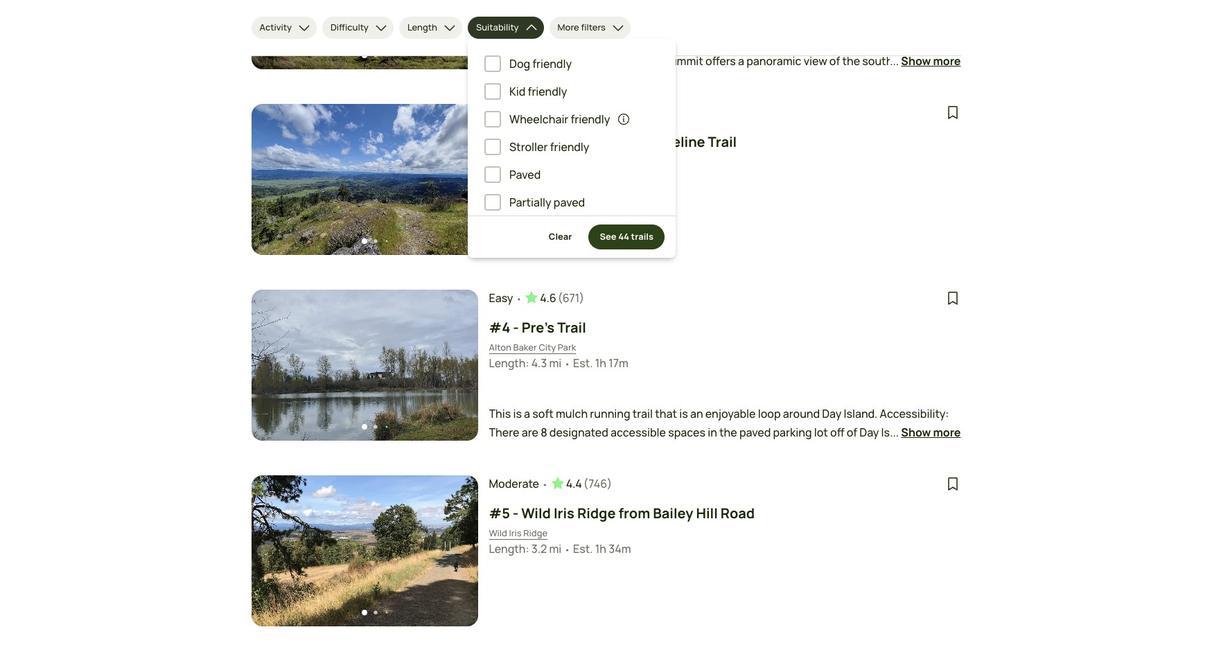 Task type: vqa. For each thing, say whether or not it's contained in the screenshot.
California, to the right
no



Task type: locate. For each thing, give the bounding box(es) containing it.
moderate down kid
[[489, 105, 539, 120]]

more
[[933, 53, 961, 68], [933, 425, 961, 440]]

mi right '3.2'
[[549, 541, 562, 557]]

1 vertical spatial -
[[513, 318, 519, 337]]

2 1h from the top
[[595, 541, 607, 557]]

bailey
[[653, 504, 694, 523]]

0 vertical spatial trail
[[708, 132, 737, 151]]

2 vertical spatial mi
[[549, 541, 562, 557]]

mi right 4.3 at the left bottom of page
[[549, 356, 562, 371]]

moderate up #5
[[489, 476, 539, 491]]

3 length: from the top
[[489, 541, 529, 557]]

1 vertical spatial navigate next image
[[449, 544, 463, 558]]

) left more info icon
[[610, 105, 615, 120]]

0 vertical spatial add to list image
[[945, 104, 961, 121]]

navigate next image
[[449, 358, 463, 372]]

alton baker city park link
[[489, 341, 576, 355]]

ridge
[[577, 504, 616, 523], [524, 527, 548, 539]]

trail inside the #3 - spencer butte via ridgeline trail spencer butte park length: 4.9 mi
[[708, 132, 737, 151]]

1 horizontal spatial ridge
[[577, 504, 616, 523]]

spencer down #3
[[489, 155, 524, 168]]

0 vertical spatial )
[[610, 105, 615, 120]]

- inside #5 - wild iris ridge from bailey hill road wild iris ridge length: 3.2 mi • est. 1h 34m
[[513, 504, 519, 523]]

navigate previous image
[[267, 173, 280, 186], [267, 544, 280, 558]]

• left 4.4
[[542, 478, 548, 491]]

iris
[[554, 504, 575, 523], [509, 527, 522, 539]]

butte
[[580, 132, 617, 151], [526, 155, 549, 168]]

1 1h from the top
[[595, 356, 607, 371]]

0 vertical spatial moderate
[[489, 105, 539, 120]]

show
[[901, 53, 931, 68], [901, 425, 931, 440]]

2 navigate next image from the top
[[449, 544, 463, 558]]

- inside the #3 - spencer butte via ridgeline trail spencer butte park length: 4.9 mi
[[513, 132, 519, 151]]

0 horizontal spatial ridge
[[524, 527, 548, 539]]

1 horizontal spatial trail
[[708, 132, 737, 151]]

1 vertical spatial butte
[[526, 155, 549, 168]]

est. left 17m
[[573, 356, 593, 371]]

length: down wild iris ridge link
[[489, 541, 529, 557]]

1 ... show more from the top
[[890, 53, 961, 68]]

add to list image
[[945, 104, 961, 121], [945, 290, 961, 306]]

park
[[551, 155, 570, 168], [558, 341, 576, 354]]

dog
[[510, 56, 530, 71]]

1 vertical spatial mi
[[549, 356, 562, 371]]

mi inside #5 - wild iris ridge from bailey hill road wild iris ridge length: 3.2 mi • est. 1h 34m
[[549, 541, 562, 557]]

mi right 4.9
[[550, 170, 562, 185]]

-
[[513, 132, 519, 151], [513, 318, 519, 337], [513, 504, 519, 523]]

1 vertical spatial ridge
[[524, 527, 548, 539]]

spencer down wheelchair
[[521, 132, 577, 151]]

see 44 trails button
[[589, 225, 665, 250]]

•
[[542, 107, 548, 119], [516, 292, 522, 305], [564, 358, 571, 370], [542, 478, 548, 491], [565, 543, 571, 556]]

0 horizontal spatial iris
[[509, 527, 522, 539]]

road
[[721, 504, 755, 523]]

navigate next image
[[449, 173, 463, 186], [449, 544, 463, 558]]

• right 4.3 at the left bottom of page
[[564, 358, 571, 370]]

0 vertical spatial park
[[551, 155, 570, 168]]

1 moderate • from the top
[[489, 105, 548, 120]]

1 vertical spatial spencer
[[489, 155, 524, 168]]

friendly left more info icon
[[571, 112, 610, 127]]

wild
[[521, 504, 551, 523], [489, 527, 507, 539]]

trail down "671"
[[557, 318, 586, 337]]

#5
[[489, 504, 510, 523]]

2 add to list image from the top
[[945, 290, 961, 306]]

0 vertical spatial est.
[[573, 356, 593, 371]]

2 vertical spatial -
[[513, 504, 519, 523]]

) for iris
[[607, 476, 612, 491]]

length: inside #5 - wild iris ridge from bailey hill road wild iris ridge length: 3.2 mi • est. 1h 34m
[[489, 541, 529, 557]]

0 vertical spatial 1h
[[595, 356, 607, 371]]

1h left "34m"
[[595, 541, 607, 557]]

navigate next image for #3 - spencer butte via ridgeline trail
[[449, 173, 463, 186]]

ridge up '3.2'
[[524, 527, 548, 539]]

1 vertical spatial more
[[933, 425, 961, 440]]

0 vertical spatial wild
[[521, 504, 551, 523]]

pre's
[[522, 318, 555, 337]]

moderate • up #5
[[489, 476, 548, 491]]

0 vertical spatial mi
[[550, 170, 562, 185]]

1 add to list image from the top
[[945, 104, 961, 121]]

2 navigate previous image from the top
[[267, 544, 280, 558]]

ridge down 746
[[577, 504, 616, 523]]

0 vertical spatial more
[[933, 53, 961, 68]]

1 vertical spatial moderate
[[489, 476, 539, 491]]

) right 4.4
[[607, 476, 612, 491]]

1 navigate next image from the top
[[449, 173, 463, 186]]

0 vertical spatial navigate previous image
[[267, 173, 280, 186]]

• for spencer
[[542, 107, 548, 119]]

friendly
[[533, 56, 572, 71], [528, 84, 567, 99], [571, 112, 610, 127], [550, 139, 590, 155]]

navigate previous image for #5
[[267, 544, 280, 558]]

park right city
[[558, 341, 576, 354]]

butte up 4.9
[[526, 155, 549, 168]]

( right 4.7
[[583, 105, 587, 120]]

dog friendly
[[510, 56, 572, 71]]

4.6
[[540, 290, 556, 306]]

iris down #5
[[509, 527, 522, 539]]

add to list image
[[945, 476, 961, 492]]

1 vertical spatial trail
[[557, 318, 586, 337]]

4.7 ( 1160 )
[[566, 105, 615, 120]]

0 vertical spatial navigate next image
[[449, 173, 463, 186]]

• inside easy •
[[516, 292, 522, 305]]

friendly down wheelchair friendly
[[550, 139, 590, 155]]

baker
[[513, 341, 537, 354]]

est. inside #5 - wild iris ridge from bailey hill road wild iris ridge length: 3.2 mi • est. 1h 34m
[[573, 541, 593, 557]]

length
[[408, 21, 437, 33]]

kid friendly
[[510, 84, 567, 99]]

more filters button
[[549, 17, 631, 39]]

length: down spencer butte park link
[[489, 170, 529, 185]]

butte down 1160
[[580, 132, 617, 151]]

0 vertical spatial ...
[[890, 53, 899, 68]]

• right 'easy'
[[516, 292, 522, 305]]

1 est. from the top
[[573, 356, 593, 371]]

1 navigate previous image from the top
[[267, 173, 280, 186]]

1 vertical spatial )
[[580, 290, 585, 306]]

wheelchair
[[510, 112, 569, 127]]

0 vertical spatial moderate •
[[489, 105, 548, 120]]

add to list image for ...
[[945, 290, 961, 306]]

1160
[[587, 105, 610, 120]]

see 44 trails
[[600, 230, 654, 243]]

dialog
[[0, 0, 1212, 652]]

#3
[[489, 132, 510, 151]]

...
[[890, 53, 899, 68], [890, 425, 899, 440]]

1 vertical spatial moderate •
[[489, 476, 548, 491]]

0 vertical spatial -
[[513, 132, 519, 151]]

• right '3.2'
[[565, 543, 571, 556]]

0 vertical spatial butte
[[580, 132, 617, 151]]

spencer
[[521, 132, 577, 151], [489, 155, 524, 168]]

1 vertical spatial est.
[[573, 541, 593, 557]]

( right 4.4
[[584, 476, 589, 491]]

)
[[610, 105, 615, 120], [580, 290, 585, 306], [607, 476, 612, 491]]

0 vertical spatial (
[[583, 105, 587, 120]]

2 moderate from the top
[[489, 476, 539, 491]]

friendly up kid friendly
[[533, 56, 572, 71]]

1 length: from the top
[[489, 170, 529, 185]]

1 vertical spatial iris
[[509, 527, 522, 539]]

2 vertical spatial )
[[607, 476, 612, 491]]

• down kid friendly
[[542, 107, 548, 119]]

0 horizontal spatial trail
[[557, 318, 586, 337]]

1 vertical spatial length:
[[489, 356, 529, 371]]

trail
[[708, 132, 737, 151], [557, 318, 586, 337]]

4.4
[[566, 476, 582, 491]]

1 ... from the top
[[890, 53, 899, 68]]

2 moderate • from the top
[[489, 476, 548, 491]]

wild up wild iris ridge link
[[521, 504, 551, 523]]

2 vertical spatial (
[[584, 476, 589, 491]]

group
[[485, 55, 659, 211]]

est. left "34m"
[[573, 541, 593, 557]]

paved
[[554, 195, 585, 210]]

0 horizontal spatial wild
[[489, 527, 507, 539]]

length:
[[489, 170, 529, 185], [489, 356, 529, 371], [489, 541, 529, 557]]

spencer butte park link
[[489, 155, 570, 169]]

2 ... show more from the top
[[890, 425, 961, 440]]

park down stroller friendly
[[551, 155, 570, 168]]

( right "4.6"
[[558, 290, 563, 306]]

trail right ridgeline
[[708, 132, 737, 151]]

2 est. from the top
[[573, 541, 593, 557]]

1 vertical spatial 1h
[[595, 541, 607, 557]]

wild down #5
[[489, 527, 507, 539]]

) right "4.6"
[[580, 290, 585, 306]]

1 moderate from the top
[[489, 105, 539, 120]]

0 vertical spatial ... show more
[[890, 53, 961, 68]]

moderate • down kid
[[489, 105, 548, 120]]

1 vertical spatial ...
[[890, 425, 899, 440]]

- right #5
[[513, 504, 519, 523]]

2 length: from the top
[[489, 356, 529, 371]]

1 vertical spatial navigate previous image
[[267, 544, 280, 558]]

34m
[[609, 541, 631, 557]]

(
[[583, 105, 587, 120], [558, 290, 563, 306], [584, 476, 589, 491]]

1h left 17m
[[595, 356, 607, 371]]

... show more
[[890, 53, 961, 68], [890, 425, 961, 440]]

1 horizontal spatial wild
[[521, 504, 551, 523]]

1h inside #5 - wild iris ridge from bailey hill road wild iris ridge length: 3.2 mi • est. 1h 34m
[[595, 541, 607, 557]]

moderate
[[489, 105, 539, 120], [489, 476, 539, 491]]

friendly for stroller friendly
[[550, 139, 590, 155]]

1 vertical spatial add to list image
[[945, 290, 961, 306]]

difficulty
[[331, 21, 369, 33]]

moderate •
[[489, 105, 548, 120], [489, 476, 548, 491]]

est.
[[573, 356, 593, 371], [573, 541, 593, 557]]

1 vertical spatial (
[[558, 290, 563, 306]]

length: down alton
[[489, 356, 529, 371]]

4.4 ( 746 )
[[566, 476, 612, 491]]

kid
[[510, 84, 526, 99]]

mi
[[550, 170, 562, 185], [549, 356, 562, 371], [549, 541, 562, 557]]

1h
[[595, 356, 607, 371], [595, 541, 607, 557]]

park inside "#4 - pre's trail alton baker city park length: 4.3 mi • est. 1h 17m"
[[558, 341, 576, 354]]

0 vertical spatial length:
[[489, 170, 529, 185]]

1 horizontal spatial iris
[[554, 504, 575, 523]]

0 vertical spatial show
[[901, 53, 931, 68]]

2 vertical spatial length:
[[489, 541, 529, 557]]

0 vertical spatial ridge
[[577, 504, 616, 523]]

friendly down dog friendly
[[528, 84, 567, 99]]

0 vertical spatial iris
[[554, 504, 575, 523]]

1 vertical spatial ... show more
[[890, 425, 961, 440]]

navigate next image for #5 - wild iris ridge from bailey hill road
[[449, 544, 463, 558]]

- right #3
[[513, 132, 519, 151]]

add to list image for #3 - spencer butte via ridgeline trail
[[945, 104, 961, 121]]

1 vertical spatial park
[[558, 341, 576, 354]]

filters
[[581, 21, 606, 33]]

trails
[[631, 230, 654, 243]]

suitability button
[[468, 17, 544, 39]]

length: inside the #3 - spencer butte via ridgeline trail spencer butte park length: 4.9 mi
[[489, 170, 529, 185]]

- inside "#4 - pre's trail alton baker city park length: 4.3 mi • est. 1h 17m"
[[513, 318, 519, 337]]

stroller
[[510, 139, 548, 155]]

stroller friendly
[[510, 139, 590, 155]]

0 vertical spatial spencer
[[521, 132, 577, 151]]

iris down 4.4
[[554, 504, 575, 523]]

clear
[[549, 230, 572, 243]]

wheelchair friendly
[[510, 112, 610, 127]]

17m
[[609, 356, 629, 371]]

1 vertical spatial show
[[901, 425, 931, 440]]

4.3
[[532, 356, 547, 371]]

- right #4
[[513, 318, 519, 337]]

more info image
[[617, 112, 631, 126]]



Task type: describe. For each thing, give the bounding box(es) containing it.
#4 - pre's trail alton baker city park length: 4.3 mi • est. 1h 17m
[[489, 318, 629, 371]]

• for pre's
[[516, 292, 522, 305]]

) for trail
[[580, 290, 585, 306]]

navigate previous image
[[267, 358, 280, 372]]

mi inside "#4 - pre's trail alton baker city park length: 4.3 mi • est. 1h 17m"
[[549, 356, 562, 371]]

4.9
[[532, 170, 548, 185]]

via
[[620, 132, 639, 151]]

671
[[563, 290, 580, 306]]

2 more from the top
[[933, 425, 961, 440]]

friendly for kid friendly
[[528, 84, 567, 99]]

746
[[589, 476, 607, 491]]

from
[[619, 504, 650, 523]]

moderate for #5
[[489, 476, 539, 491]]

group containing dog friendly
[[485, 55, 659, 211]]

• for wild
[[542, 478, 548, 491]]

park inside the #3 - spencer butte via ridgeline trail spencer butte park length: 4.9 mi
[[551, 155, 570, 168]]

friendly for wheelchair friendly
[[571, 112, 610, 127]]

more filters
[[558, 21, 606, 33]]

city
[[539, 341, 556, 354]]

( for butte
[[583, 105, 587, 120]]

easy •
[[489, 290, 522, 306]]

1 horizontal spatial butte
[[580, 132, 617, 151]]

moderate for #3
[[489, 105, 539, 120]]

( for iris
[[584, 476, 589, 491]]

ridgeline
[[642, 132, 705, 151]]

2 ... from the top
[[890, 425, 899, 440]]

difficulty button
[[322, 17, 394, 39]]

clear button
[[538, 225, 583, 250]]

activity
[[260, 21, 292, 33]]

paved
[[510, 167, 541, 182]]

4.7
[[566, 105, 581, 120]]

more
[[558, 21, 579, 33]]

• inside #5 - wild iris ridge from bailey hill road wild iris ridge length: 3.2 mi • est. 1h 34m
[[565, 543, 571, 556]]

1 show from the top
[[901, 53, 931, 68]]

easy
[[489, 290, 513, 306]]

3.2
[[532, 541, 547, 557]]

0 horizontal spatial butte
[[526, 155, 549, 168]]

• inside "#4 - pre's trail alton baker city park length: 4.3 mi • est. 1h 17m"
[[564, 358, 571, 370]]

navigate previous image for #3
[[267, 173, 280, 186]]

1h inside "#4 - pre's trail alton baker city park length: 4.3 mi • est. 1h 17m"
[[595, 356, 607, 371]]

length: inside "#4 - pre's trail alton baker city park length: 4.3 mi • est. 1h 17m"
[[489, 356, 529, 371]]

#4
[[489, 318, 510, 337]]

mi inside the #3 - spencer butte via ridgeline trail spencer butte park length: 4.9 mi
[[550, 170, 562, 185]]

partially paved
[[510, 195, 585, 210]]

friendly for dog friendly
[[533, 56, 572, 71]]

2 show from the top
[[901, 425, 931, 440]]

- for #5
[[513, 504, 519, 523]]

est. inside "#4 - pre's trail alton baker city park length: 4.3 mi • est. 1h 17m"
[[573, 356, 593, 371]]

hill
[[696, 504, 718, 523]]

- for #4
[[513, 318, 519, 337]]

length button
[[399, 17, 462, 39]]

- for #3
[[513, 132, 519, 151]]

1 more from the top
[[933, 53, 961, 68]]

1 vertical spatial wild
[[489, 527, 507, 539]]

suitability
[[476, 21, 519, 33]]

partially
[[510, 195, 552, 210]]

alton
[[489, 341, 511, 354]]

see
[[600, 230, 617, 243]]

#5 - wild iris ridge from bailey hill road wild iris ridge length: 3.2 mi • est. 1h 34m
[[489, 504, 755, 557]]

) for butte
[[610, 105, 615, 120]]

moderate • for wild
[[489, 476, 548, 491]]

cookie consent banner dialog
[[17, 587, 1196, 636]]

4.6 ( 671 )
[[540, 290, 585, 306]]

( for trail
[[558, 290, 563, 306]]

wild iris ridge link
[[489, 527, 548, 540]]

#3 - spencer butte via ridgeline trail spencer butte park length: 4.9 mi
[[489, 132, 737, 185]]

44
[[619, 230, 629, 243]]

activity button
[[251, 17, 317, 39]]

trail inside "#4 - pre's trail alton baker city park length: 4.3 mi • est. 1h 17m"
[[557, 318, 586, 337]]

moderate • for spencer
[[489, 105, 548, 120]]



